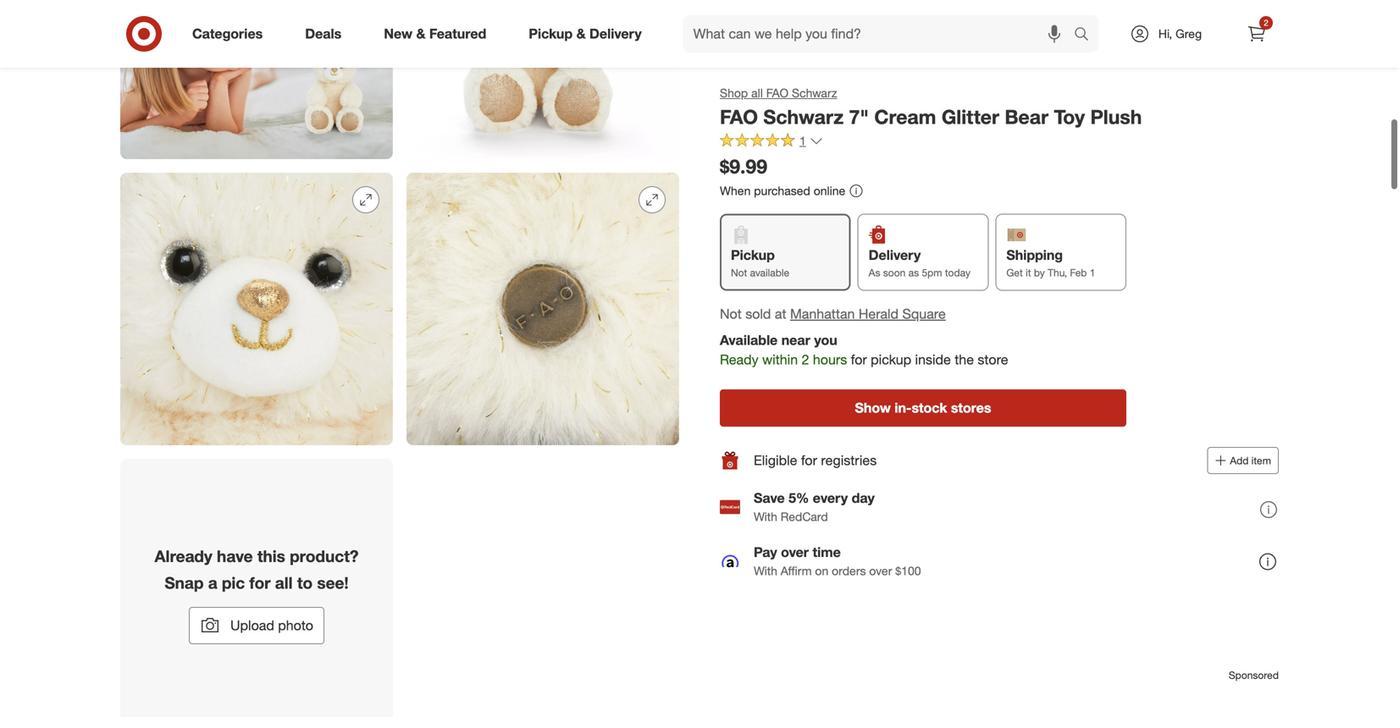 Task type: vqa. For each thing, say whether or not it's contained in the screenshot.
2nd With from the top
yes



Task type: locate. For each thing, give the bounding box(es) containing it.
within
[[762, 351, 798, 368]]

new & featured
[[384, 25, 486, 42]]

0 vertical spatial for
[[851, 351, 867, 368]]

deals link
[[291, 15, 363, 53]]

over
[[781, 544, 809, 561], [869, 564, 892, 579]]

over left the $100
[[869, 564, 892, 579]]

time
[[813, 544, 841, 561]]

shop
[[720, 86, 748, 100]]

1 horizontal spatial pickup
[[731, 247, 775, 263]]

1 & from the left
[[416, 25, 426, 42]]

as
[[909, 266, 919, 279]]

1 inside "link"
[[800, 134, 806, 148]]

with inside save 5% every day with redcard
[[754, 510, 777, 524]]

for right the hours
[[851, 351, 867, 368]]

pickup inside pickup & delivery link
[[529, 25, 573, 42]]

all inside shop all fao schwarz fao schwarz 7" cream glitter bear toy plush
[[751, 86, 763, 100]]

1 horizontal spatial &
[[576, 25, 586, 42]]

it
[[1026, 266, 1031, 279]]

0 vertical spatial 2
[[1264, 17, 1269, 28]]

search
[[1066, 27, 1107, 44]]

1 vertical spatial for
[[801, 452, 817, 469]]

1 vertical spatial 2
[[802, 351, 809, 368]]

5pm
[[922, 266, 942, 279]]

0 vertical spatial with
[[754, 510, 777, 524]]

not left sold
[[720, 306, 742, 322]]

1 with from the top
[[754, 510, 777, 524]]

with
[[754, 510, 777, 524], [754, 564, 777, 579]]

2 down "near"
[[802, 351, 809, 368]]

available
[[720, 332, 778, 348]]

& for new
[[416, 25, 426, 42]]

inside
[[915, 351, 951, 368]]

0 vertical spatial 1
[[800, 134, 806, 148]]

&
[[416, 25, 426, 42], [576, 25, 586, 42]]

pickup for &
[[529, 25, 573, 42]]

all right shop
[[751, 86, 763, 100]]

0 horizontal spatial pickup
[[529, 25, 573, 42]]

plush
[[1090, 105, 1142, 129]]

at
[[775, 306, 786, 322]]

1 horizontal spatial 2
[[1264, 17, 1269, 28]]

1 horizontal spatial delivery
[[869, 247, 921, 263]]

pickup for not
[[731, 247, 775, 263]]

new
[[384, 25, 412, 42]]

shop all fao schwarz fao schwarz 7" cream glitter bear toy plush
[[720, 86, 1142, 129]]

2 vertical spatial for
[[249, 574, 271, 593]]

add item
[[1230, 455, 1271, 467]]

0 vertical spatial pickup
[[529, 25, 573, 42]]

2 with from the top
[[754, 564, 777, 579]]

0 vertical spatial delivery
[[590, 25, 642, 42]]

eligible
[[754, 452, 797, 469]]

1 horizontal spatial all
[[751, 86, 763, 100]]

1 vertical spatial over
[[869, 564, 892, 579]]

all
[[751, 86, 763, 100], [275, 574, 293, 593]]

0 horizontal spatial over
[[781, 544, 809, 561]]

2
[[1264, 17, 1269, 28], [802, 351, 809, 368]]

day
[[852, 490, 875, 507]]

0 horizontal spatial for
[[249, 574, 271, 593]]

purchased
[[754, 183, 810, 198]]

see!
[[317, 574, 349, 593]]

delivery
[[590, 25, 642, 42], [869, 247, 921, 263]]

not
[[731, 266, 747, 279], [720, 306, 742, 322]]

on
[[815, 564, 829, 579]]

0 vertical spatial not
[[731, 266, 747, 279]]

1 vertical spatial with
[[754, 564, 777, 579]]

for right eligible
[[801, 452, 817, 469]]

every
[[813, 490, 848, 507]]

1 horizontal spatial over
[[869, 564, 892, 579]]

2 horizontal spatial for
[[851, 351, 867, 368]]

1 vertical spatial fao
[[720, 105, 758, 129]]

0 vertical spatial all
[[751, 86, 763, 100]]

1 vertical spatial delivery
[[869, 247, 921, 263]]

product?
[[290, 547, 359, 566]]

1 vertical spatial pickup
[[731, 247, 775, 263]]

with down pay
[[754, 564, 777, 579]]

1 up "when purchased online"
[[800, 134, 806, 148]]

2 & from the left
[[576, 25, 586, 42]]

already
[[155, 547, 212, 566]]

$100
[[895, 564, 921, 579]]

1 link
[[720, 133, 823, 152]]

new & featured link
[[369, 15, 508, 53]]

for
[[851, 351, 867, 368], [801, 452, 817, 469], [249, 574, 271, 593]]

not sold at manhattan herald square
[[720, 306, 946, 322]]

not left the 'available'
[[731, 266, 747, 279]]

to
[[297, 574, 313, 593]]

0 horizontal spatial 1
[[800, 134, 806, 148]]

1 vertical spatial not
[[720, 306, 742, 322]]

delivery inside delivery as soon as 5pm today
[[869, 247, 921, 263]]

1 right feb
[[1090, 266, 1095, 279]]

fao down shop
[[720, 105, 758, 129]]

sponsored
[[1229, 669, 1279, 682]]

0 vertical spatial fao
[[766, 86, 789, 100]]

a
[[208, 574, 217, 593]]

save 5% every day with redcard
[[754, 490, 875, 524]]

thu,
[[1048, 266, 1067, 279]]

as
[[869, 266, 880, 279]]

0 horizontal spatial &
[[416, 25, 426, 42]]

in-
[[895, 400, 912, 416]]

over up affirm
[[781, 544, 809, 561]]

1 vertical spatial all
[[275, 574, 293, 593]]

already have this product? snap a pic for all to see!
[[155, 547, 359, 593]]

square
[[902, 306, 946, 322]]

for inside already have this product? snap a pic for all to see!
[[249, 574, 271, 593]]

shipping
[[1006, 247, 1063, 263]]

upload
[[230, 617, 274, 634]]

2 right greg
[[1264, 17, 1269, 28]]

1 vertical spatial 1
[[1090, 266, 1095, 279]]

fao right shop
[[766, 86, 789, 100]]

pickup inside pickup not available
[[731, 247, 775, 263]]

all left to
[[275, 574, 293, 593]]

0 horizontal spatial fao
[[720, 105, 758, 129]]

fao
[[766, 86, 789, 100], [720, 105, 758, 129]]

shipping get it by thu, feb 1
[[1006, 247, 1095, 279]]

pickup
[[529, 25, 573, 42], [731, 247, 775, 263]]

add
[[1230, 455, 1249, 467]]

pickup not available
[[731, 247, 789, 279]]

for right pic at the left of page
[[249, 574, 271, 593]]

redcard
[[781, 510, 828, 524]]

0 horizontal spatial 2
[[802, 351, 809, 368]]

with down the save
[[754, 510, 777, 524]]

for inside available near you ready within 2 hours for pickup inside the store
[[851, 351, 867, 368]]

schwarz
[[792, 86, 837, 100], [763, 105, 844, 129]]

0 horizontal spatial all
[[275, 574, 293, 593]]

1 horizontal spatial 1
[[1090, 266, 1095, 279]]

fao schwarz 7&#34; cream glitter bear toy plush, 3 of 7 image
[[120, 0, 393, 159]]



Task type: describe. For each thing, give the bounding box(es) containing it.
search button
[[1066, 15, 1107, 56]]

add item button
[[1207, 447, 1279, 474]]

2 inside available near you ready within 2 hours for pickup inside the store
[[802, 351, 809, 368]]

available near you ready within 2 hours for pickup inside the store
[[720, 332, 1008, 368]]

cream
[[874, 105, 936, 129]]

near
[[781, 332, 810, 348]]

store
[[978, 351, 1008, 368]]

all inside already have this product? snap a pic for all to see!
[[275, 574, 293, 593]]

1 inside shipping get it by thu, feb 1
[[1090, 266, 1095, 279]]

when
[[720, 183, 751, 198]]

hours
[[813, 351, 847, 368]]

manhattan herald square button
[[790, 305, 946, 324]]

7"
[[849, 105, 869, 129]]

ready
[[720, 351, 759, 368]]

sold
[[745, 306, 771, 322]]

pickup & delivery link
[[514, 15, 663, 53]]

show in-stock stores button
[[720, 390, 1126, 427]]

greg
[[1176, 26, 1202, 41]]

photo
[[278, 617, 313, 634]]

stock
[[912, 400, 947, 416]]

get
[[1006, 266, 1023, 279]]

1 horizontal spatial for
[[801, 452, 817, 469]]

stores
[[951, 400, 991, 416]]

registries
[[821, 452, 877, 469]]

deals
[[305, 25, 342, 42]]

for for ready
[[851, 351, 867, 368]]

soon
[[883, 266, 906, 279]]

2 link
[[1238, 15, 1276, 53]]

pay over time with affirm on orders over $100
[[754, 544, 921, 579]]

0 horizontal spatial delivery
[[590, 25, 642, 42]]

this
[[257, 547, 285, 566]]

delivery as soon as 5pm today
[[869, 247, 971, 279]]

manhattan
[[790, 306, 855, 322]]

not inside pickup not available
[[731, 266, 747, 279]]

0 vertical spatial over
[[781, 544, 809, 561]]

when purchased online
[[720, 183, 845, 198]]

the
[[955, 351, 974, 368]]

pickup
[[871, 351, 911, 368]]

pic
[[222, 574, 245, 593]]

0 vertical spatial schwarz
[[792, 86, 837, 100]]

categories
[[192, 25, 263, 42]]

have
[[217, 547, 253, 566]]

upload photo
[[230, 617, 313, 634]]

pay
[[754, 544, 777, 561]]

show
[[855, 400, 891, 416]]

today
[[945, 266, 971, 279]]

1 horizontal spatial fao
[[766, 86, 789, 100]]

pickup & delivery
[[529, 25, 642, 42]]

toy
[[1054, 105, 1085, 129]]

categories link
[[178, 15, 284, 53]]

& for pickup
[[576, 25, 586, 42]]

item
[[1252, 455, 1271, 467]]

fao schwarz 7&#34; cream glitter bear toy plush, 6 of 7 image
[[407, 173, 679, 446]]

you
[[814, 332, 837, 348]]

orders
[[832, 564, 866, 579]]

for for product?
[[249, 574, 271, 593]]

save
[[754, 490, 785, 507]]

fao schwarz 7&#34; cream glitter bear toy plush, 5 of 7 image
[[120, 173, 393, 446]]

snap
[[165, 574, 204, 593]]

featured
[[429, 25, 486, 42]]

glitter
[[942, 105, 999, 129]]

online
[[814, 183, 845, 198]]

hi,
[[1159, 26, 1172, 41]]

with inside pay over time with affirm on orders over $100
[[754, 564, 777, 579]]

bear
[[1005, 105, 1049, 129]]

show in-stock stores
[[855, 400, 991, 416]]

feb
[[1070, 266, 1087, 279]]

eligible for registries
[[754, 452, 877, 469]]

$9.99
[[720, 155, 767, 178]]

fao schwarz 7&#34; cream glitter bear toy plush, 4 of 7 image
[[407, 0, 679, 159]]

upload photo button
[[189, 607, 324, 645]]

What can we help you find? suggestions appear below search field
[[683, 15, 1078, 53]]

1 vertical spatial schwarz
[[763, 105, 844, 129]]

by
[[1034, 266, 1045, 279]]

herald
[[859, 306, 899, 322]]

hi, greg
[[1159, 26, 1202, 41]]

available
[[750, 266, 789, 279]]

affirm
[[781, 564, 812, 579]]

5%
[[789, 490, 809, 507]]



